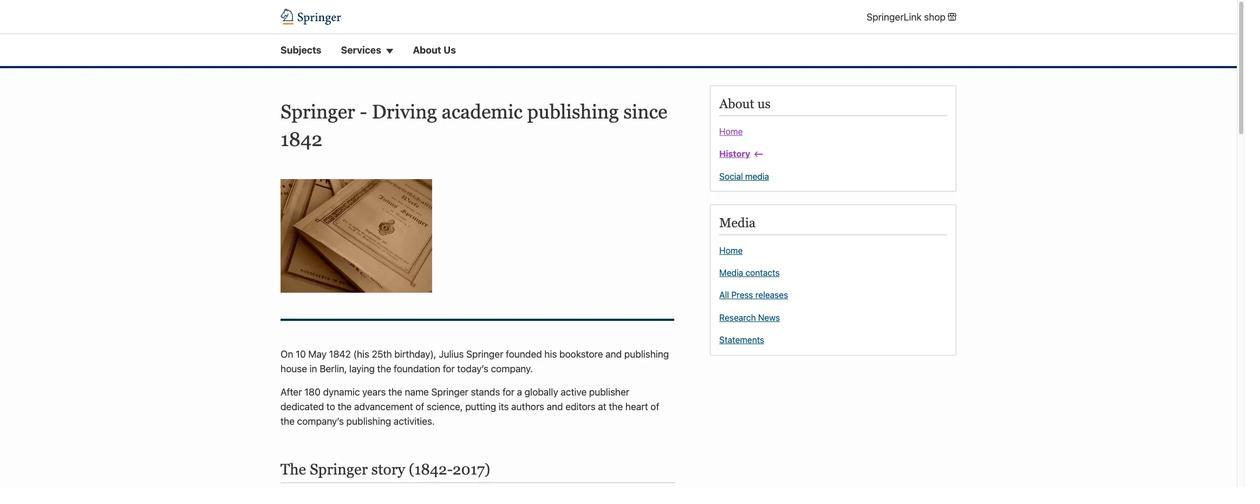 Task type: describe. For each thing, give the bounding box(es) containing it.
the inside "on 10 may 1842 (his 25th birthday), julius springer founded his bookstore and publishing house in berlin, laying the foundation for today's company."
[[377, 364, 391, 375]]

for inside after 180 dynamic years the name springer stands for a globally active publisher dedicated to the advancement of science, putting its authors and editors at the heart of the company's publishing activities.
[[503, 387, 515, 398]]

activities.
[[394, 416, 435, 427]]

a
[[517, 387, 522, 398]]

bookstore
[[559, 349, 603, 360]]

julius
[[439, 349, 464, 360]]

statements
[[719, 335, 764, 345]]

springer right the
[[310, 461, 368, 478]]

1 of from the left
[[416, 401, 424, 413]]

25th
[[372, 349, 392, 360]]

driving
[[372, 101, 437, 123]]

foundation
[[394, 364, 440, 375]]

company's
[[297, 416, 344, 427]]

berlin,
[[320, 364, 347, 375]]

and inside after 180 dynamic years the name springer stands for a globally active publisher dedicated to the advancement of science, putting its authors and editors at the heart of the company's publishing activities.
[[547, 401, 563, 413]]

© springer image
[[281, 179, 432, 293]]

globally
[[525, 387, 558, 398]]

media
[[745, 172, 769, 181]]

statements link
[[719, 335, 764, 346]]

springer inside springer - driving academic publishing since 1842
[[281, 101, 355, 123]]

the right at
[[609, 401, 623, 413]]

2 of from the left
[[651, 401, 659, 413]]

media contacts link
[[719, 268, 780, 279]]

years
[[362, 387, 386, 398]]

1842 inside springer - driving academic publishing since 1842
[[281, 128, 322, 150]]

stands
[[471, 387, 500, 398]]

1842 inside "on 10 may 1842 (his 25th birthday), julius springer founded his bookstore and publishing house in berlin, laying the foundation for today's company."
[[329, 349, 351, 360]]

springerlink shop link
[[867, 10, 957, 24]]

about us link
[[413, 43, 456, 58]]

180 dynamic
[[304, 387, 360, 398]]

academic
[[442, 101, 523, 123]]

research news link
[[719, 312, 780, 324]]

social media
[[719, 172, 769, 181]]

authors
[[511, 401, 544, 413]]

shop
[[924, 11, 946, 23]]

media for media
[[719, 216, 756, 230]]

home link for about us
[[719, 126, 743, 137]]

media for media contacts
[[719, 268, 743, 278]]

about for about us
[[719, 97, 754, 111]]

heart
[[625, 401, 648, 413]]

releases
[[755, 291, 788, 300]]

the up advancement
[[388, 387, 402, 398]]

active
[[561, 387, 587, 398]]

research
[[719, 313, 756, 323]]

springerlink
[[867, 11, 922, 23]]

(1842-
[[409, 461, 453, 478]]

laying
[[349, 364, 375, 375]]

springerlink shop
[[867, 11, 946, 23]]

news
[[758, 313, 780, 323]]

may
[[308, 349, 327, 360]]

in
[[310, 364, 317, 375]]

history
[[719, 149, 750, 159]]

the springer story (1842-2017)
[[281, 461, 490, 478]]

founded
[[506, 349, 542, 360]]

contacts
[[746, 268, 780, 278]]

home link for media
[[719, 245, 743, 256]]

all press releases link
[[719, 290, 788, 301]]

to
[[326, 401, 335, 413]]

springer inside "on 10 may 1842 (his 25th birthday), julius springer founded his bookstore and publishing house in berlin, laying the foundation for today's company."
[[466, 349, 503, 360]]

services button
[[341, 43, 393, 58]]

research news
[[719, 313, 780, 323]]

putting
[[465, 401, 496, 413]]

springer home image
[[281, 9, 341, 25]]

publishing inside "on 10 may 1842 (his 25th birthday), julius springer founded his bookstore and publishing house in berlin, laying the foundation for today's company."
[[624, 349, 669, 360]]



Task type: locate. For each thing, give the bounding box(es) containing it.
home
[[719, 127, 743, 136], [719, 246, 743, 255]]

social
[[719, 172, 743, 181]]

1 media from the top
[[719, 216, 756, 230]]

advancement
[[354, 401, 413, 413]]

1 vertical spatial and
[[547, 401, 563, 413]]

house
[[281, 364, 307, 375]]

10
[[296, 349, 306, 360]]

after 180 dynamic years the name springer stands for a globally active publisher dedicated to the advancement of science, putting its authors and editors at the heart of the company's publishing activities.
[[281, 387, 659, 427]]

subjects link
[[281, 43, 321, 58]]

history link
[[719, 149, 763, 160]]

the right to
[[338, 401, 352, 413]]

its
[[499, 401, 509, 413]]

1 vertical spatial home
[[719, 246, 743, 255]]

for
[[443, 364, 455, 375], [503, 387, 515, 398]]

(his
[[353, 349, 369, 360]]

about us
[[413, 45, 456, 56]]

home link
[[719, 126, 743, 137], [719, 245, 743, 256]]

for down julius
[[443, 364, 455, 375]]

1842
[[281, 128, 322, 150], [329, 349, 351, 360]]

0 vertical spatial home
[[719, 127, 743, 136]]

us
[[444, 45, 456, 56]]

services
[[341, 45, 381, 56]]

dedicated
[[281, 401, 324, 413]]

and right bookstore
[[606, 349, 622, 360]]

the
[[281, 461, 306, 478]]

1 horizontal spatial publishing
[[527, 101, 619, 123]]

home link up media contacts
[[719, 245, 743, 256]]

since
[[624, 101, 667, 123]]

press
[[731, 291, 753, 300]]

1 vertical spatial publishing
[[624, 349, 669, 360]]

0 vertical spatial for
[[443, 364, 455, 375]]

media up all at the bottom
[[719, 268, 743, 278]]

birthday),
[[394, 349, 436, 360]]

home inside about us element
[[719, 127, 743, 136]]

0 vertical spatial 1842
[[281, 128, 322, 150]]

1 horizontal spatial of
[[651, 401, 659, 413]]

publisher
[[589, 387, 629, 398]]

after
[[281, 387, 302, 398]]

all
[[719, 291, 729, 300]]

and inside "on 10 may 1842 (his 25th birthday), julius springer founded his bookstore and publishing house in berlin, laying the foundation for today's company."
[[606, 349, 622, 360]]

home for about us
[[719, 127, 743, 136]]

the down dedicated
[[281, 416, 295, 427]]

home link up "history" on the right of the page
[[719, 126, 743, 137]]

0 horizontal spatial for
[[443, 364, 455, 375]]

springer up the science,
[[431, 387, 468, 398]]

2 media from the top
[[719, 268, 743, 278]]

home inside media element
[[719, 246, 743, 255]]

media contacts
[[719, 268, 780, 278]]

springer left -
[[281, 101, 355, 123]]

1 vertical spatial for
[[503, 387, 515, 398]]

about for about us
[[413, 45, 441, 56]]

the
[[377, 364, 391, 375], [388, 387, 402, 398], [338, 401, 352, 413], [609, 401, 623, 413], [281, 416, 295, 427]]

on
[[281, 349, 293, 360]]

1 horizontal spatial 1842
[[329, 349, 351, 360]]

the down '25th'
[[377, 364, 391, 375]]

-
[[360, 101, 367, 123]]

2017)
[[453, 461, 490, 478]]

publishing
[[527, 101, 619, 123], [624, 349, 669, 360], [346, 416, 391, 427]]

publishing inside springer - driving academic publishing since 1842
[[527, 101, 619, 123]]

1 vertical spatial media
[[719, 268, 743, 278]]

today's
[[457, 364, 489, 375]]

springer - driving academic publishing since 1842
[[281, 101, 667, 150]]

0 horizontal spatial publishing
[[346, 416, 391, 427]]

media down social media link
[[719, 216, 756, 230]]

0 vertical spatial media
[[719, 216, 756, 230]]

about
[[413, 45, 441, 56], [719, 97, 754, 111]]

0 vertical spatial publishing
[[527, 101, 619, 123]]

media element
[[710, 205, 957, 356]]

of right heart
[[651, 401, 659, 413]]

subjects
[[281, 45, 321, 56]]

1 vertical spatial 1842
[[329, 349, 351, 360]]

1 horizontal spatial and
[[606, 349, 622, 360]]

publishing inside after 180 dynamic years the name springer stands for a globally active publisher dedicated to the advancement of science, putting its authors and editors at the heart of the company's publishing activities.
[[346, 416, 391, 427]]

1 vertical spatial about
[[719, 97, 754, 111]]

story
[[371, 461, 405, 478]]

2 home from the top
[[719, 246, 743, 255]]

of down name
[[416, 401, 424, 413]]

0 horizontal spatial 1842
[[281, 128, 322, 150]]

on 10 may 1842 (his 25th birthday), julius springer founded his bookstore and publishing house in berlin, laying the foundation for today's company.
[[281, 349, 669, 375]]

springer inside after 180 dynamic years the name springer stands for a globally active publisher dedicated to the advancement of science, putting its authors and editors at the heart of the company's publishing activities.
[[431, 387, 468, 398]]

1 vertical spatial home link
[[719, 245, 743, 256]]

name
[[405, 387, 429, 398]]

1 home from the top
[[719, 127, 743, 136]]

company.
[[491, 364, 533, 375]]

for inside "on 10 may 1842 (his 25th birthday), julius springer founded his bookstore and publishing house in berlin, laying the foundation for today's company."
[[443, 364, 455, 375]]

editors
[[566, 401, 596, 413]]

and
[[606, 349, 622, 360], [547, 401, 563, 413]]

of
[[416, 401, 424, 413], [651, 401, 659, 413]]

springer up today's
[[466, 349, 503, 360]]

about us element
[[710, 86, 957, 192]]

his
[[545, 349, 557, 360]]

0 horizontal spatial and
[[547, 401, 563, 413]]

science,
[[427, 401, 463, 413]]

about us
[[719, 97, 771, 111]]

media
[[719, 216, 756, 230], [719, 268, 743, 278]]

at
[[598, 401, 606, 413]]

1 horizontal spatial about
[[719, 97, 754, 111]]

and down globally on the left bottom of the page
[[547, 401, 563, 413]]

0 horizontal spatial of
[[416, 401, 424, 413]]

0 vertical spatial home link
[[719, 126, 743, 137]]

1 home link from the top
[[719, 126, 743, 137]]

home up media contacts
[[719, 246, 743, 255]]

2 horizontal spatial publishing
[[624, 349, 669, 360]]

springer
[[281, 101, 355, 123], [466, 349, 503, 360], [431, 387, 468, 398], [310, 461, 368, 478]]

2 vertical spatial publishing
[[346, 416, 391, 427]]

0 horizontal spatial about
[[413, 45, 441, 56]]

0 vertical spatial about
[[413, 45, 441, 56]]

1 horizontal spatial for
[[503, 387, 515, 398]]

all press releases
[[719, 291, 788, 300]]

for left a
[[503, 387, 515, 398]]

home up "history" on the right of the page
[[719, 127, 743, 136]]

2 home link from the top
[[719, 245, 743, 256]]

us
[[758, 97, 771, 111]]

0 vertical spatial and
[[606, 349, 622, 360]]

social media link
[[719, 171, 769, 182]]

home for media
[[719, 246, 743, 255]]



Task type: vqa. For each thing, say whether or not it's contained in the screenshot.
THE VISIT SPRINGERLINK TO BROWSE FURTHER DISCIPLINES.
no



